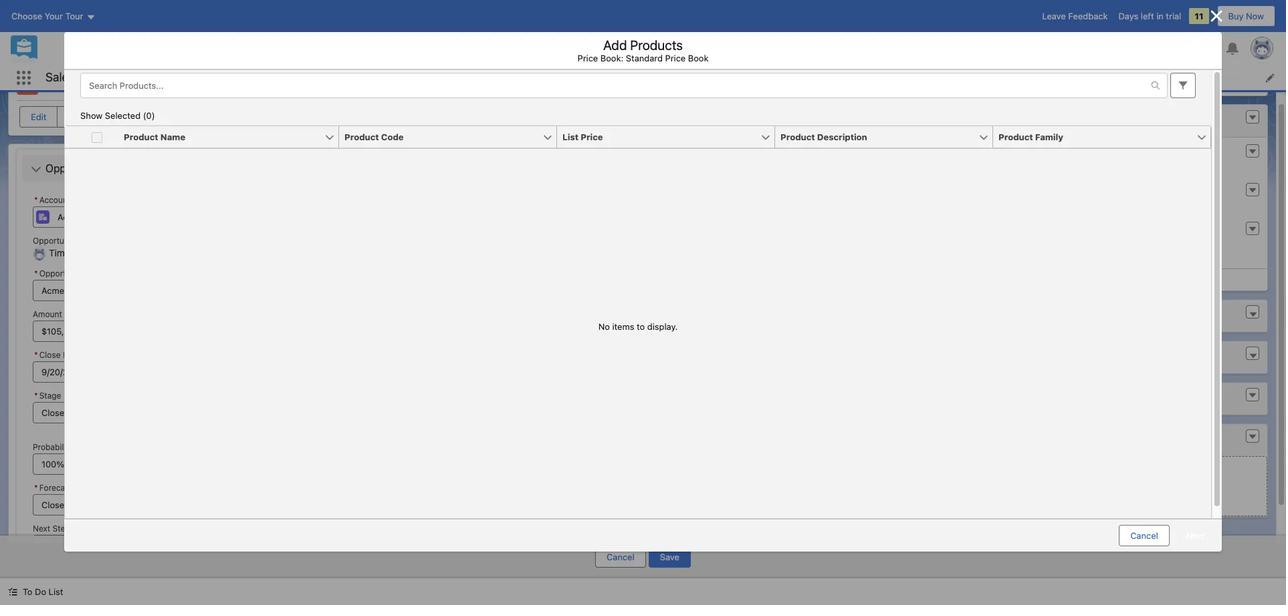 Task type: describe. For each thing, give the bounding box(es) containing it.
list inside button
[[49, 587, 63, 598]]

recently viewed status
[[65, 151, 93, 161]]

contact roles element
[[969, 104, 1268, 292]]

reports
[[634, 73, 665, 83]]

path options list box
[[364, 71, 942, 92]]

list price element
[[557, 126, 783, 149]]

no
[[598, 322, 610, 332]]

leave
[[1042, 11, 1066, 21]]

* forecast category
[[34, 484, 109, 494]]

add products price book: standard price book
[[577, 37, 709, 64]]

trial
[[1166, 11, 1181, 21]]

list inside button
[[563, 132, 578, 143]]

product description element
[[775, 126, 1001, 149]]

product name button
[[118, 126, 324, 148]]

-
[[82, 76, 87, 90]]

opportunity for opportunity owner
[[33, 236, 78, 246]]

price left the book
[[665, 53, 686, 64]]

left
[[1141, 11, 1154, 21]]

to do list
[[23, 587, 63, 598]]

tasks
[[814, 73, 837, 83]]

price up dashboards list item at the top
[[577, 53, 598, 64]]

product code
[[345, 132, 404, 143]]

* opportunity name
[[34, 269, 109, 279]]

0 horizontal spatial stage
[[39, 392, 61, 402]]

amount
[[33, 310, 62, 320]]

calendar list item
[[418, 66, 488, 90]]

contact
[[1001, 115, 1038, 127]]

home
[[98, 73, 122, 83]]

Search Products... text field
[[81, 74, 1151, 98]]

opportunities list item
[[329, 66, 418, 90]]

(sample) inside contact roles element
[[1043, 146, 1082, 157]]

search...
[[515, 43, 550, 54]]

acme
[[46, 76, 79, 90]]

accounts
[[196, 73, 234, 83]]

calendar link
[[418, 66, 471, 90]]

items for 0
[[72, 151, 93, 161]]

0 vertical spatial group
[[1103, 41, 1131, 57]]

files element
[[969, 424, 1268, 518]]

The deal is at 10% because they are at the sales process stage of defining their requirements.  It is not clear whether our solutions are a good fit or not but they are willing to discuss this in detail. text field
[[540, 425, 926, 458]]

date
[[63, 351, 81, 361]]

list containing home
[[90, 66, 1286, 90]]

accounts list item
[[188, 66, 259, 90]]

opportunity information button
[[25, 158, 291, 179]]

acme - 1100 widgets (sample)
[[46, 76, 224, 90]]

2 vertical spatial opportunity
[[39, 269, 85, 279]]

(3)
[[1068, 115, 1082, 127]]

0 horizontal spatial (sample)
[[171, 76, 224, 90]]

dashboards list item
[[544, 66, 626, 90]]

product family
[[999, 132, 1063, 143]]

* for * account name
[[34, 195, 38, 205]]

files (0) link
[[993, 73, 1026, 84]]

(%)
[[75, 443, 89, 453]]

* for * forecast category
[[34, 484, 38, 494]]

product family element
[[993, 126, 1219, 149]]

forecasts link
[[488, 66, 544, 90]]

Amount text field
[[33, 321, 283, 343]]

product description button
[[775, 126, 979, 148]]

to
[[23, 587, 32, 598]]

leanne tomlin (sample) link
[[979, 146, 1082, 158]]

tasks link
[[806, 66, 845, 90]]

1100
[[90, 76, 117, 90]]

to do list button
[[0, 579, 71, 606]]

* account name
[[34, 195, 95, 205]]

now
[[1246, 11, 1264, 21]]

files (0)
[[993, 73, 1026, 84]]

next for next
[[1186, 531, 1205, 542]]

* for * opportunity name
[[34, 269, 38, 279]]

calendar
[[426, 73, 463, 83]]

opportunities link
[[329, 66, 401, 90]]

fields
[[354, 129, 381, 140]]

product code element
[[339, 126, 565, 149]]

stage history (9) link
[[1118, 73, 1188, 84]]

product name
[[124, 132, 185, 143]]

days left in trial
[[1118, 11, 1181, 21]]

text default image inside contact roles element
[[1248, 113, 1257, 123]]

next step
[[33, 525, 70, 535]]

next button
[[1175, 526, 1216, 547]]

name inside button
[[160, 132, 185, 143]]

product family button
[[993, 126, 1197, 148]]

0 vertical spatial cancel
[[1130, 531, 1158, 542]]

* stage
[[34, 392, 61, 402]]

recently viewed|price book entries|list view element
[[64, 73, 1219, 529]]

cell inside recently viewed|price book entries|list view element
[[65, 126, 118, 149]]

key fields
[[334, 129, 381, 140]]

text default image inside to do list button
[[8, 588, 17, 597]]

leave feedback link
[[1042, 11, 1108, 21]]

list view controls image
[[1179, 140, 1208, 161]]

home link
[[90, 66, 130, 90]]

to
[[637, 322, 645, 332]]

account
[[39, 195, 70, 205]]

list item inside details tab panel
[[540, 425, 926, 458]]

code
[[381, 132, 404, 143]]

11
[[1195, 11, 1203, 21]]

0 items
[[65, 151, 93, 161]]

opportunity information
[[45, 163, 162, 175]]

book
[[688, 53, 709, 64]]

owner
[[80, 236, 105, 246]]

list price
[[563, 132, 603, 143]]

add
[[603, 37, 627, 53]]

description
[[817, 132, 867, 143]]

save
[[660, 552, 679, 563]]

probability (%)
[[33, 443, 89, 453]]

buy
[[1228, 11, 1244, 21]]



Task type: vqa. For each thing, say whether or not it's contained in the screenshot.
No ITEMS
yes



Task type: locate. For each thing, give the bounding box(es) containing it.
next inside button
[[1186, 531, 1205, 542]]

0 up opportunity information
[[65, 151, 70, 161]]

clone
[[117, 112, 140, 122]]

quotes link
[[691, 66, 736, 90]]

sales
[[45, 70, 74, 84]]

probability
[[33, 443, 73, 453]]

1 horizontal spatial 0
[[146, 110, 152, 121]]

product left code
[[345, 132, 379, 143]]

* left the forecast
[[34, 484, 38, 494]]

2 vertical spatial group
[[33, 348, 283, 384]]

items
[[72, 151, 93, 161], [612, 322, 634, 332]]

leads
[[138, 73, 163, 83]]

price down search products... text field
[[581, 132, 603, 143]]

widgets
[[120, 76, 168, 90]]

0 vertical spatial text default image
[[31, 165, 41, 175]]

close
[[39, 351, 61, 361]]

(
[[143, 110, 146, 121]]

edit button
[[19, 106, 58, 128]]

cancel left next button
[[1130, 531, 1158, 542]]

name
[[160, 132, 185, 143], [73, 195, 95, 205], [87, 269, 109, 279]]

* for * stage
[[34, 392, 38, 402]]

quotes list item
[[691, 66, 753, 90]]

1 vertical spatial list
[[49, 587, 63, 598]]

contacts list item
[[259, 66, 329, 90]]

items for no
[[612, 322, 634, 332]]

opportunities
[[337, 73, 393, 83]]

1 vertical spatial (sample)
[[1043, 146, 1082, 157]]

product for product code
[[345, 132, 379, 143]]

opportunity down opportunity owner
[[39, 269, 85, 279]]

feedback
[[1068, 11, 1108, 21]]

* down * close date
[[34, 392, 38, 402]]

dashboards
[[552, 73, 600, 83]]

name right account on the left
[[73, 195, 95, 205]]

text default image inside files element
[[1248, 433, 1257, 442]]

stage inside stage history (9) link
[[1118, 73, 1142, 84]]

product inside "button"
[[781, 132, 815, 143]]

2 horizontal spatial group
[[1170, 73, 1196, 98]]

0
[[146, 110, 152, 121], [65, 151, 70, 161]]

list down dashboards link
[[563, 132, 578, 143]]

Probability (%) text field
[[33, 454, 283, 476]]

1 horizontal spatial group
[[1103, 41, 1131, 57]]

no items to display.
[[598, 322, 678, 332]]

1 vertical spatial 0
[[65, 151, 70, 161]]

analytics
[[761, 73, 798, 83]]

price inside button
[[581, 132, 603, 143]]

history (9)
[[1144, 73, 1188, 84]]

0 horizontal spatial text default image
[[31, 165, 41, 175]]

leads link
[[130, 66, 171, 90]]

1 vertical spatial cancel
[[607, 552, 634, 563]]

cancel button left the save button
[[595, 547, 646, 568]]

(sample) down family
[[1043, 146, 1082, 157]]

opportunity down recently viewed status
[[45, 163, 104, 175]]

1 horizontal spatial cancel button
[[1119, 526, 1170, 547]]

step
[[53, 525, 70, 535]]

2 product from the left
[[345, 132, 379, 143]]

group
[[1103, 41, 1131, 57], [1170, 73, 1196, 98], [33, 348, 283, 384]]

products
[[630, 37, 683, 53]]

None text field
[[33, 281, 283, 302], [33, 362, 283, 384], [33, 281, 283, 302], [33, 362, 283, 384]]

quotes
[[699, 73, 728, 83]]

show
[[80, 110, 103, 121]]

group down "amount" text box at bottom left
[[33, 348, 283, 384]]

1 vertical spatial group
[[1170, 73, 1196, 98]]

list
[[90, 66, 1286, 90]]

1 horizontal spatial cancel
[[1130, 531, 1158, 542]]

text default image
[[1151, 81, 1160, 90], [1248, 113, 1257, 123], [1248, 391, 1257, 401], [8, 588, 17, 597]]

clone button
[[105, 106, 151, 128]]

dashboards link
[[544, 66, 608, 90]]

1 horizontal spatial stage
[[1118, 73, 1142, 84]]

1 vertical spatial name
[[73, 195, 95, 205]]

list price button
[[557, 126, 760, 148]]

2 vertical spatial name
[[87, 269, 109, 279]]

list right do
[[49, 587, 63, 598]]

opportunity image
[[17, 74, 38, 95]]

tasks list item
[[806, 66, 863, 90]]

product for product name
[[124, 132, 158, 143]]

accounts link
[[188, 66, 242, 90]]

0 horizontal spatial cancel
[[607, 552, 634, 563]]

(sample)
[[171, 76, 224, 90], [1043, 146, 1082, 157]]

stage down close
[[39, 392, 61, 402]]

edit
[[31, 112, 46, 122]]

(sample) right "leads"
[[171, 76, 224, 90]]

analytics link
[[753, 66, 806, 90]]

group containing *
[[33, 348, 283, 384]]

0 vertical spatial opportunity
[[45, 163, 104, 175]]

name for * account name
[[73, 195, 95, 205]]

roles
[[1040, 115, 1066, 127]]

0 vertical spatial name
[[160, 132, 185, 143]]

items up opportunity information
[[72, 151, 93, 161]]

0 vertical spatial 0
[[146, 110, 152, 121]]

delete button
[[57, 106, 106, 128]]

stage
[[1118, 73, 1142, 84], [39, 392, 61, 402]]

book:
[[600, 53, 623, 64]]

show selected ( 0 )
[[80, 110, 155, 121]]

opportunity owner
[[33, 236, 105, 246]]

2 * from the top
[[34, 269, 38, 279]]

* left close
[[34, 351, 38, 361]]

0 horizontal spatial items
[[72, 151, 93, 161]]

Next Step text field
[[33, 536, 283, 557]]

3 * from the top
[[34, 351, 38, 361]]

contact roles (3)
[[1001, 115, 1082, 127]]

category
[[74, 484, 109, 494]]

* left account on the left
[[34, 195, 38, 205]]

opportunity
[[45, 163, 104, 175], [33, 236, 78, 246], [39, 269, 85, 279]]

cell
[[65, 126, 118, 149]]

* up the amount
[[34, 269, 38, 279]]

group inside recently viewed|price book entries|list view element
[[1170, 73, 1196, 98]]

opportunity up * opportunity name
[[33, 236, 78, 246]]

group down days
[[1103, 41, 1131, 57]]

1 horizontal spatial list
[[563, 132, 578, 143]]

0 horizontal spatial cancel button
[[595, 547, 646, 568]]

0 vertical spatial items
[[72, 151, 93, 161]]

1 horizontal spatial text default image
[[1248, 433, 1257, 442]]

name for * opportunity name
[[87, 269, 109, 279]]

product name element
[[118, 126, 347, 149]]

1 vertical spatial items
[[612, 322, 634, 332]]

name up opportunity information dropdown button
[[160, 132, 185, 143]]

1 horizontal spatial items
[[612, 322, 634, 332]]

1 horizontal spatial (sample)
[[1043, 146, 1082, 157]]

product for product family
[[999, 132, 1033, 143]]

save button
[[649, 547, 691, 568]]

1 vertical spatial opportunity
[[33, 236, 78, 246]]

reports list item
[[626, 66, 691, 90]]

product description
[[781, 132, 867, 143]]

0 vertical spatial list
[[563, 132, 578, 143]]

group up "list view controls" image
[[1170, 73, 1196, 98]]

text default image inside opportunity information dropdown button
[[31, 165, 41, 175]]

0 horizontal spatial list
[[49, 587, 63, 598]]

0 horizontal spatial 0
[[65, 151, 70, 161]]

tab list
[[334, 223, 942, 249]]

buy now button
[[1217, 5, 1275, 27]]

product code button
[[339, 126, 542, 148]]

search... button
[[489, 38, 756, 60]]

cancel
[[1130, 531, 1158, 542], [607, 552, 634, 563]]

1 * from the top
[[34, 195, 38, 205]]

0 horizontal spatial group
[[33, 348, 283, 384]]

product left description
[[781, 132, 815, 143]]

name down owner
[[87, 269, 109, 279]]

items left to
[[612, 322, 634, 332]]

0 horizontal spatial next
[[33, 525, 50, 535]]

product down (
[[124, 132, 158, 143]]

*
[[34, 195, 38, 205], [34, 269, 38, 279], [34, 351, 38, 361], [34, 392, 38, 402], [34, 484, 38, 494]]

cancel button left next button
[[1119, 526, 1170, 547]]

family
[[1035, 132, 1063, 143]]

contacts
[[267, 73, 304, 83]]

)
[[152, 110, 155, 121]]

reports link
[[626, 66, 673, 90]]

opportunity inside dropdown button
[[45, 163, 104, 175]]

0 vertical spatial stage
[[1118, 73, 1142, 84]]

product for product description
[[781, 132, 815, 143]]

text default image
[[31, 165, 41, 175], [1248, 433, 1257, 442]]

leanne tomlin (sample)
[[979, 146, 1082, 157]]

next
[[33, 525, 50, 535], [1186, 531, 1205, 542]]

5 * from the top
[[34, 484, 38, 494]]

0 right clone
[[146, 110, 152, 121]]

1 product from the left
[[124, 132, 158, 143]]

product down contact
[[999, 132, 1033, 143]]

price
[[577, 53, 598, 64], [665, 53, 686, 64], [581, 132, 603, 143]]

inverse image
[[1208, 8, 1224, 24]]

tomlin
[[1012, 146, 1041, 157]]

display.
[[647, 322, 678, 332]]

forecasts
[[496, 73, 536, 83]]

0 inside recently viewed|price book entries|list view element
[[65, 151, 70, 161]]

opportunity for opportunity information
[[45, 163, 104, 175]]

1 horizontal spatial next
[[1186, 531, 1205, 542]]

contacts link
[[259, 66, 312, 90]]

4 * from the top
[[34, 392, 38, 402]]

1 vertical spatial stage
[[39, 392, 61, 402]]

stage left history (9) at the top right of page
[[1118, 73, 1142, 84]]

0 vertical spatial (sample)
[[171, 76, 224, 90]]

selected
[[105, 110, 141, 121]]

* for * close date
[[34, 351, 38, 361]]

forecast
[[39, 484, 72, 494]]

in
[[1156, 11, 1164, 21]]

information
[[107, 163, 162, 175]]

delete
[[68, 112, 95, 122]]

product
[[124, 132, 158, 143], [345, 132, 379, 143], [781, 132, 815, 143], [999, 132, 1033, 143]]

1 vertical spatial text default image
[[1248, 433, 1257, 442]]

next for next step
[[33, 525, 50, 535]]

3 product from the left
[[781, 132, 815, 143]]

cancel left the save button
[[607, 552, 634, 563]]

details tab panel
[[334, 249, 942, 606]]

4 product from the left
[[999, 132, 1033, 143]]

leads list item
[[130, 66, 188, 90]]

standard
[[626, 53, 663, 64]]

list item
[[540, 425, 926, 458]]

* close date
[[34, 351, 81, 361]]



